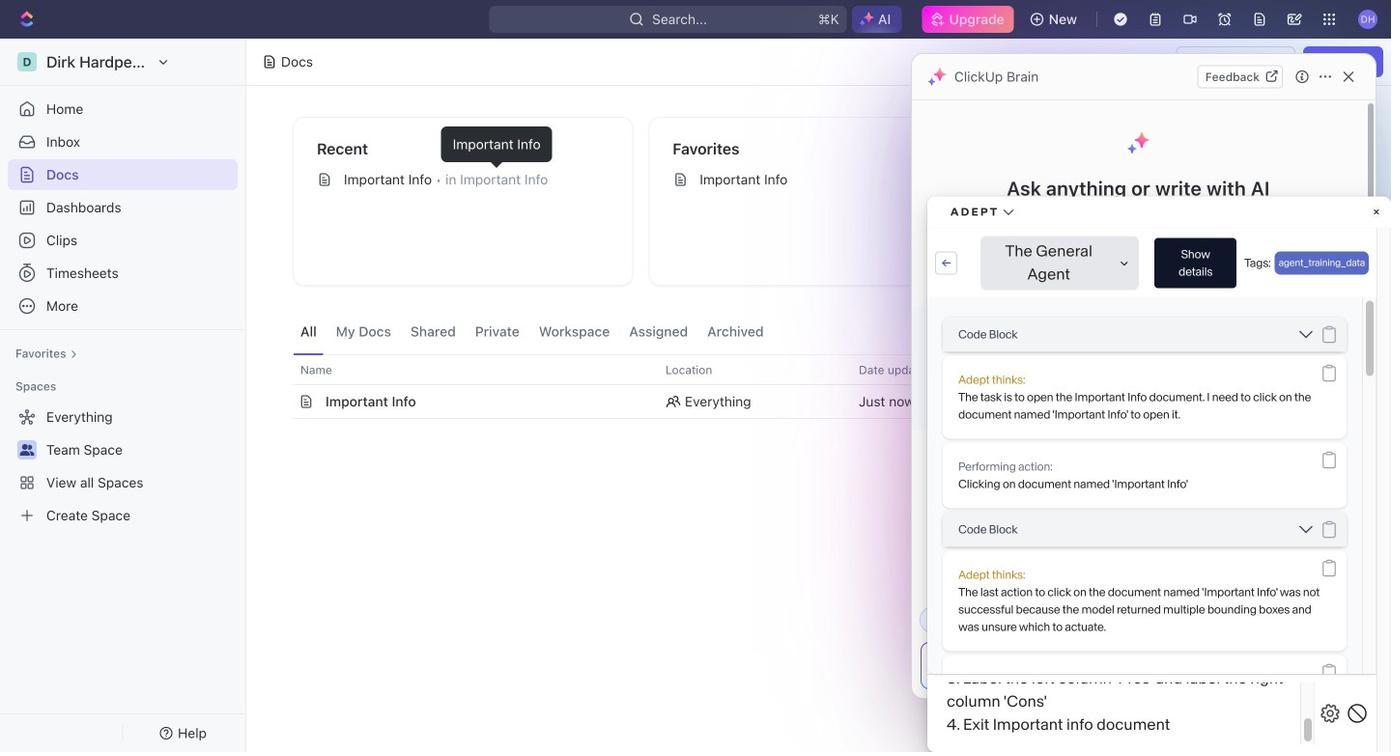 Task type: locate. For each thing, give the bounding box(es) containing it.
tree
[[8, 402, 238, 532]]

cell
[[1312, 386, 1346, 419]]

table
[[272, 355, 1346, 420]]

tab list
[[293, 309, 772, 355]]

row
[[272, 355, 1346, 386], [272, 385, 1346, 420]]

cell inside row
[[1312, 386, 1346, 419]]

sidebar navigation
[[0, 39, 250, 753]]



Task type: vqa. For each thing, say whether or not it's contained in the screenshot.
DIALOG in the top of the page
no



Task type: describe. For each thing, give the bounding box(es) containing it.
tree inside sidebar navigation
[[8, 402, 238, 532]]

2 row from the top
[[272, 385, 1346, 420]]

Ask, write, or search for anything text field
[[938, 657, 1305, 678]]

user group image
[[20, 445, 34, 456]]

dirk hardpeck's workspace, , element
[[17, 52, 37, 72]]

1 row from the top
[[272, 355, 1346, 386]]



